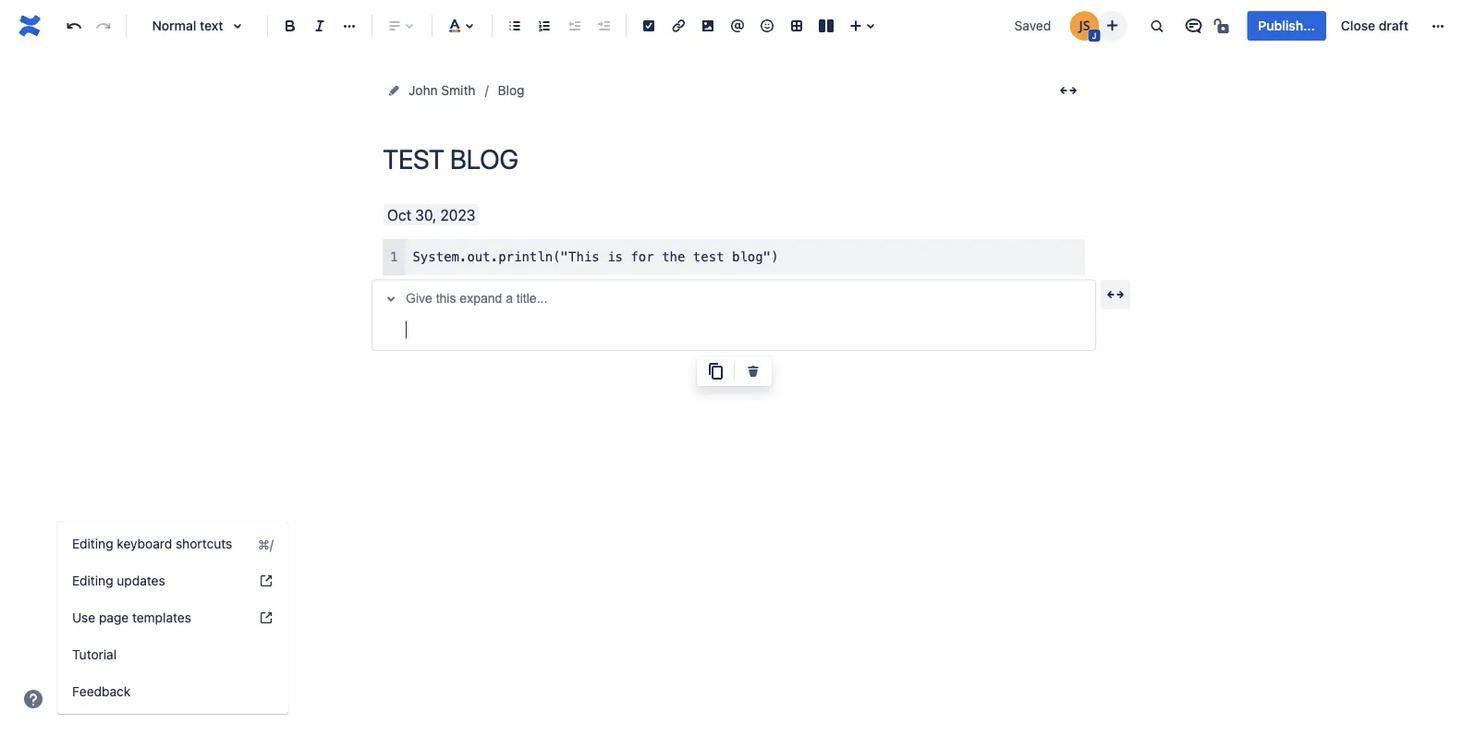 Task type: describe. For each thing, give the bounding box(es) containing it.
tutorial
[[72, 648, 117, 663]]

text
[[200, 18, 223, 33]]

system.out.println("this is for the test blog")
[[413, 250, 779, 265]]

mention image
[[727, 15, 749, 37]]

smith
[[441, 83, 476, 98]]

close draft button
[[1330, 11, 1420, 41]]

test
[[693, 250, 724, 265]]

move this blog image
[[386, 83, 401, 98]]

feedback button
[[57, 674, 288, 711]]

help image for use page templates
[[259, 611, 274, 626]]

more image
[[1428, 15, 1450, 37]]

saved
[[1015, 18, 1051, 33]]

remove image
[[742, 361, 765, 383]]

tutorial button
[[57, 637, 288, 674]]

normal
[[152, 18, 196, 33]]

editing updates link
[[57, 563, 288, 600]]

copy image
[[705, 361, 727, 383]]

add image, video, or file image
[[697, 15, 719, 37]]

more formatting image
[[338, 15, 361, 37]]

⌘/
[[258, 537, 274, 552]]

feedback
[[72, 685, 131, 700]]

italic ⌘i image
[[309, 15, 331, 37]]

layouts image
[[815, 15, 838, 37]]

shortcuts
[[176, 537, 232, 552]]

updates
[[117, 574, 165, 589]]

invite to edit image
[[1102, 14, 1124, 37]]

close
[[1341, 18, 1376, 33]]

keyboard
[[117, 537, 172, 552]]

the
[[662, 250, 686, 265]]

templates
[[132, 611, 191, 626]]

indent tab image
[[593, 15, 615, 37]]

Give this expand a title... text field
[[402, 288, 1092, 310]]

Main content area, start typing to enter text. text field
[[372, 202, 1097, 351]]

blog")
[[732, 250, 779, 265]]

find and replace image
[[1146, 15, 1168, 37]]

blog link
[[498, 80, 525, 102]]

oct
[[387, 206, 412, 224]]



Task type: vqa. For each thing, say whether or not it's contained in the screenshot.
Assignee for Assign to me button to the right
no



Task type: locate. For each thing, give the bounding box(es) containing it.
make page full-width image
[[1058, 80, 1080, 102]]

normal text button
[[134, 6, 260, 46]]

oct 30, 2023
[[387, 206, 475, 224]]

0 vertical spatial editing
[[72, 537, 113, 552]]

use page templates
[[72, 611, 191, 626]]

help image for editing updates
[[259, 574, 274, 589]]

link image
[[668, 15, 690, 37]]

use page templates link
[[57, 600, 288, 637]]

john smith link
[[409, 80, 476, 102]]

1 vertical spatial editing
[[72, 574, 113, 589]]

1 editing from the top
[[72, 537, 113, 552]]

go wide image
[[1105, 284, 1127, 306]]

bold ⌘b image
[[279, 15, 301, 37]]

john smith image
[[1070, 11, 1100, 41]]

john
[[409, 83, 438, 98]]

help image
[[259, 574, 274, 589], [259, 611, 274, 626]]

editing for editing keyboard shortcuts
[[72, 537, 113, 552]]

system.out.println("this
[[413, 250, 600, 265]]

redo ⌘⇧z image
[[92, 15, 115, 37]]

is
[[608, 250, 623, 265]]

publish... button
[[1248, 11, 1327, 41]]

emoji image
[[756, 15, 779, 37]]

1 vertical spatial help image
[[259, 611, 274, 626]]

publish...
[[1259, 18, 1316, 33]]

help image inside editing updates 'link'
[[259, 574, 274, 589]]

close draft
[[1341, 18, 1409, 33]]

editing
[[72, 537, 113, 552], [72, 574, 113, 589]]

table image
[[786, 15, 808, 37]]

2023
[[440, 206, 475, 224]]

confluence image
[[15, 11, 44, 41], [15, 11, 44, 41]]

help image
[[22, 689, 44, 711]]

editing updates
[[72, 574, 165, 589]]

undo ⌘z image
[[63, 15, 85, 37]]

bullet list ⌘⇧8 image
[[504, 15, 526, 37]]

0 vertical spatial help image
[[259, 574, 274, 589]]

editing for editing updates
[[72, 574, 113, 589]]

2 editing from the top
[[72, 574, 113, 589]]

draft
[[1379, 18, 1409, 33]]

collapse content image
[[380, 288, 402, 310]]

use
[[72, 611, 95, 626]]

no restrictions image
[[1213, 15, 1235, 37]]

editing inside 'link'
[[72, 574, 113, 589]]

comment icon image
[[1183, 15, 1205, 37]]

action item image
[[638, 15, 660, 37]]

outdent ⇧tab image
[[563, 15, 585, 37]]

1 help image from the top
[[259, 574, 274, 589]]

2 help image from the top
[[259, 611, 274, 626]]

help image inside use page templates link
[[259, 611, 274, 626]]

30,
[[415, 206, 437, 224]]

Blog post title text field
[[383, 144, 1085, 175]]

numbered list ⌘⇧7 image
[[533, 15, 556, 37]]

for
[[631, 250, 654, 265]]

blog
[[498, 83, 525, 98]]

john smith
[[409, 83, 476, 98]]

editing up editing updates
[[72, 537, 113, 552]]

editing keyboard shortcuts
[[72, 537, 232, 552]]

editing up use
[[72, 574, 113, 589]]

normal text
[[152, 18, 223, 33]]

page
[[99, 611, 129, 626]]



